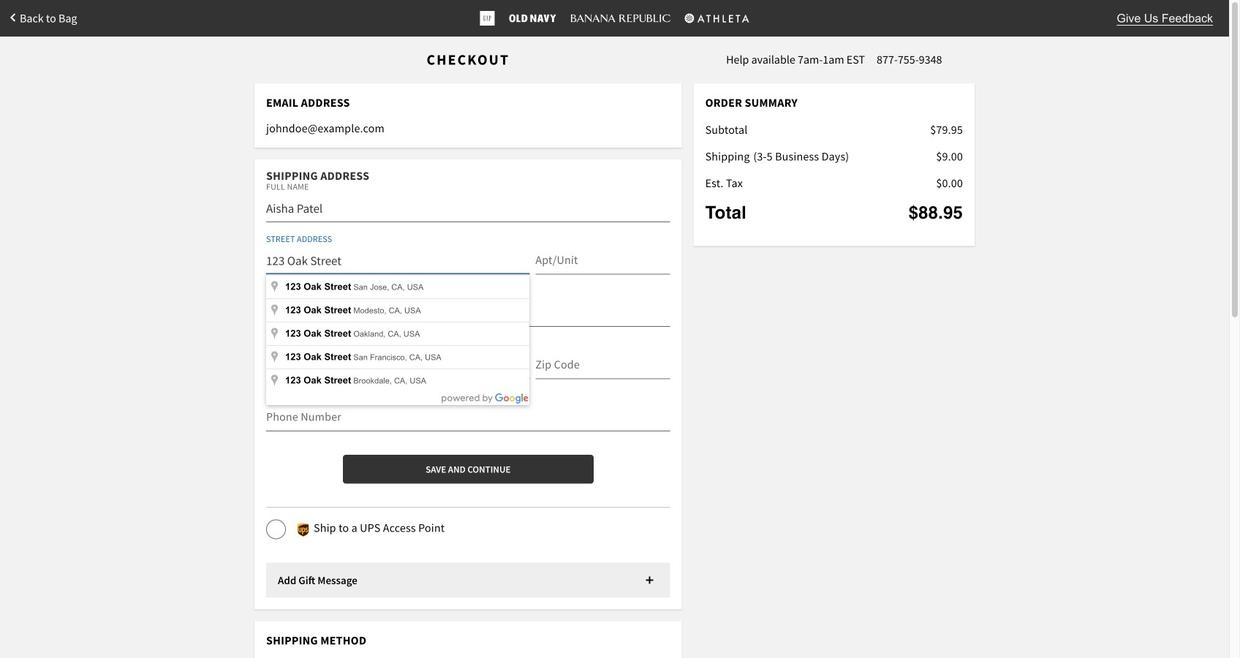 Task type: vqa. For each thing, say whether or not it's contained in the screenshot.
1st marker image from the bottom
yes



Task type: describe. For each thing, give the bounding box(es) containing it.
old navy logo image
[[509, 14, 556, 22]]

gap logo image
[[480, 11, 495, 26]]

back button image
[[10, 13, 20, 22]]

ups logo image
[[298, 523, 309, 537]]

2 marker image from the top
[[269, 327, 280, 341]]

2 marker image from the top
[[269, 374, 280, 388]]

1 marker image from the top
[[269, 303, 280, 318]]



Task type: locate. For each thing, give the bounding box(es) containing it.
marker image
[[269, 303, 280, 318], [269, 374, 280, 388]]

marker image
[[269, 280, 280, 295], [269, 327, 280, 341], [269, 350, 280, 365]]

None text field
[[266, 300, 670, 327]]

1 vertical spatial marker image
[[269, 374, 280, 388]]

1 vertical spatial marker image
[[269, 327, 280, 341]]

None text field
[[266, 196, 670, 222], [536, 248, 670, 275], [536, 353, 670, 379], [266, 405, 670, 431], [266, 196, 670, 222], [536, 248, 670, 275], [536, 353, 670, 379], [266, 405, 670, 431]]

Enter a location text field
[[266, 248, 530, 275]]

0 vertical spatial marker image
[[269, 280, 280, 295]]

banana republic logo image
[[571, 14, 670, 22]]

1 marker image from the top
[[269, 280, 280, 295]]

banner
[[0, 0, 1229, 37]]

2 vertical spatial marker image
[[269, 350, 280, 365]]

3 marker image from the top
[[269, 350, 280, 365]]

0 vertical spatial marker image
[[269, 303, 280, 318]]

athleta logo image
[[685, 14, 749, 23]]



